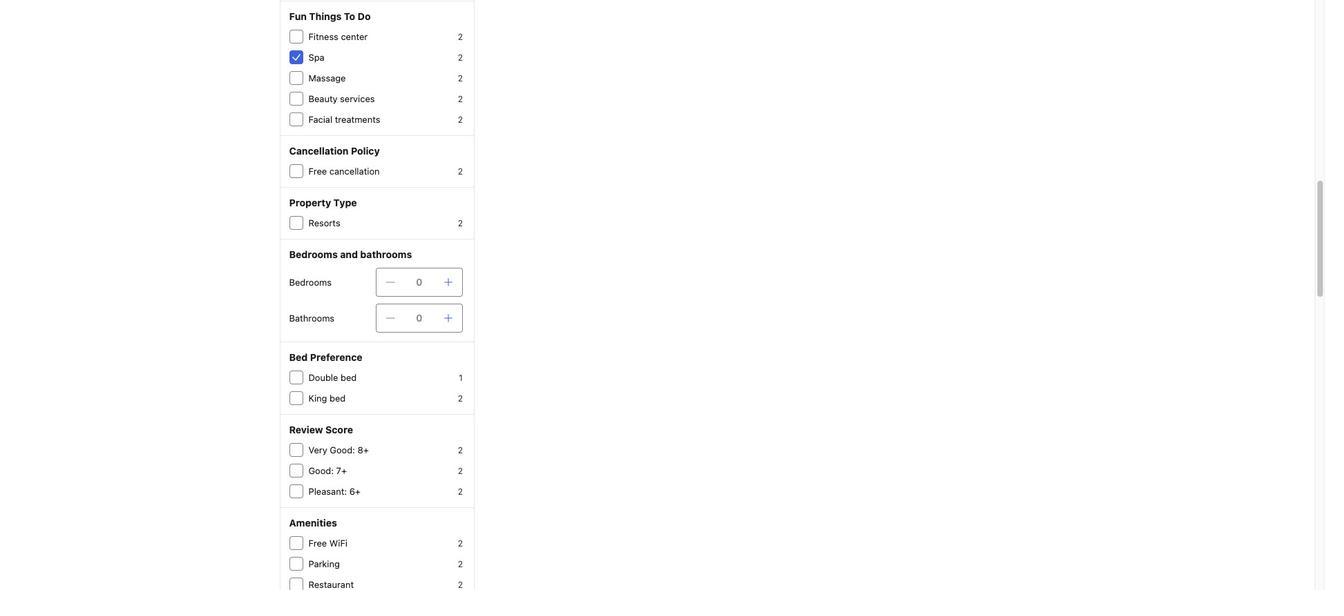 Task type: describe. For each thing, give the bounding box(es) containing it.
center
[[341, 31, 368, 42]]

fun
[[289, 10, 307, 22]]

policy
[[351, 145, 380, 157]]

1
[[459, 373, 463, 384]]

fun things to do
[[289, 10, 371, 22]]

pleasant:
[[309, 487, 347, 498]]

treatments
[[335, 114, 380, 125]]

and
[[340, 249, 358, 261]]

amenities
[[289, 518, 337, 529]]

free for amenities
[[309, 538, 327, 549]]

2 for pleasant: 6+
[[458, 487, 463, 498]]

free for cancellation policy
[[309, 166, 327, 177]]

bed
[[289, 352, 308, 364]]

2 for very good: 8+
[[458, 446, 463, 456]]

2 for king bed
[[458, 394, 463, 404]]

2 for massage
[[458, 73, 463, 84]]

parking
[[309, 559, 340, 570]]

7+
[[336, 466, 347, 477]]

double
[[309, 373, 338, 384]]

massage
[[309, 73, 346, 84]]

do
[[358, 10, 371, 22]]

things
[[309, 10, 342, 22]]

bedrooms for bedrooms
[[289, 277, 332, 288]]

property type
[[289, 197, 357, 209]]

2 for parking
[[458, 560, 463, 570]]

review
[[289, 424, 323, 436]]

wifi
[[330, 538, 348, 549]]

0 for bedrooms
[[416, 276, 423, 288]]

0 for bathrooms
[[416, 312, 423, 324]]

bedrooms and bathrooms
[[289, 249, 412, 261]]

free wifi
[[309, 538, 348, 549]]

fitness
[[309, 31, 339, 42]]

6+
[[350, 487, 361, 498]]

2 for free wifi
[[458, 539, 463, 549]]



Task type: vqa. For each thing, say whether or not it's contained in the screenshot.
courtyard
no



Task type: locate. For each thing, give the bounding box(es) containing it.
bedrooms
[[289, 249, 338, 261], [289, 277, 332, 288]]

cancellation
[[289, 145, 349, 157]]

2 for good: 7+
[[458, 467, 463, 477]]

bed right "king"
[[330, 393, 346, 404]]

preference
[[310, 352, 363, 364]]

2 2 from the top
[[458, 53, 463, 63]]

bed for king bed
[[330, 393, 346, 404]]

good: left 7+
[[309, 466, 334, 477]]

pleasant: 6+
[[309, 487, 361, 498]]

free
[[309, 166, 327, 177], [309, 538, 327, 549]]

11 2 from the top
[[458, 487, 463, 498]]

double bed
[[309, 373, 357, 384]]

services
[[340, 93, 375, 104]]

free cancellation
[[309, 166, 380, 177]]

0 vertical spatial 0
[[416, 276, 423, 288]]

property
[[289, 197, 331, 209]]

2 0 from the top
[[416, 312, 423, 324]]

good: down score
[[330, 445, 355, 456]]

free left wifi
[[309, 538, 327, 549]]

bathrooms
[[289, 313, 335, 324]]

resorts
[[309, 218, 341, 229]]

1 vertical spatial 0
[[416, 312, 423, 324]]

0
[[416, 276, 423, 288], [416, 312, 423, 324]]

bedrooms up bathrooms
[[289, 277, 332, 288]]

facial treatments
[[309, 114, 380, 125]]

6 2 from the top
[[458, 167, 463, 177]]

8 2 from the top
[[458, 394, 463, 404]]

0 vertical spatial bed
[[341, 373, 357, 384]]

1 bedrooms from the top
[[289, 249, 338, 261]]

very good: 8+
[[309, 445, 369, 456]]

1 vertical spatial bedrooms
[[289, 277, 332, 288]]

0 vertical spatial bedrooms
[[289, 249, 338, 261]]

1 2 from the top
[[458, 32, 463, 42]]

13 2 from the top
[[458, 560, 463, 570]]

beauty
[[309, 93, 338, 104]]

8+
[[358, 445, 369, 456]]

1 vertical spatial good:
[[309, 466, 334, 477]]

2 for resorts
[[458, 218, 463, 229]]

king
[[309, 393, 327, 404]]

good: 7+
[[309, 466, 347, 477]]

fitness center
[[309, 31, 368, 42]]

4 2 from the top
[[458, 94, 463, 104]]

0 vertical spatial good:
[[330, 445, 355, 456]]

5 2 from the top
[[458, 115, 463, 125]]

very
[[309, 445, 327, 456]]

1 vertical spatial bed
[[330, 393, 346, 404]]

bed
[[341, 373, 357, 384], [330, 393, 346, 404]]

to
[[344, 10, 355, 22]]

king bed
[[309, 393, 346, 404]]

3 2 from the top
[[458, 73, 463, 84]]

cancellation
[[330, 166, 380, 177]]

bed down preference
[[341, 373, 357, 384]]

7 2 from the top
[[458, 218, 463, 229]]

9 2 from the top
[[458, 446, 463, 456]]

10 2 from the top
[[458, 467, 463, 477]]

type
[[334, 197, 357, 209]]

1 0 from the top
[[416, 276, 423, 288]]

2 bedrooms from the top
[[289, 277, 332, 288]]

2
[[458, 32, 463, 42], [458, 53, 463, 63], [458, 73, 463, 84], [458, 94, 463, 104], [458, 115, 463, 125], [458, 167, 463, 177], [458, 218, 463, 229], [458, 394, 463, 404], [458, 446, 463, 456], [458, 467, 463, 477], [458, 487, 463, 498], [458, 539, 463, 549], [458, 560, 463, 570]]

facial
[[309, 114, 333, 125]]

1 free from the top
[[309, 166, 327, 177]]

2 for fitness center
[[458, 32, 463, 42]]

2 free from the top
[[309, 538, 327, 549]]

score
[[326, 424, 353, 436]]

12 2 from the top
[[458, 539, 463, 549]]

bedrooms for bedrooms and bathrooms
[[289, 249, 338, 261]]

0 vertical spatial free
[[309, 166, 327, 177]]

beauty services
[[309, 93, 375, 104]]

free down cancellation
[[309, 166, 327, 177]]

bed preference
[[289, 352, 363, 364]]

spa
[[309, 52, 325, 63]]

2 for spa
[[458, 53, 463, 63]]

1 vertical spatial free
[[309, 538, 327, 549]]

bed for double bed
[[341, 373, 357, 384]]

bedrooms down resorts
[[289, 249, 338, 261]]

review score
[[289, 424, 353, 436]]

2 for free cancellation
[[458, 167, 463, 177]]

2 for beauty services
[[458, 94, 463, 104]]

cancellation policy
[[289, 145, 380, 157]]

good:
[[330, 445, 355, 456], [309, 466, 334, 477]]

2 for facial treatments
[[458, 115, 463, 125]]

bathrooms
[[360, 249, 412, 261]]



